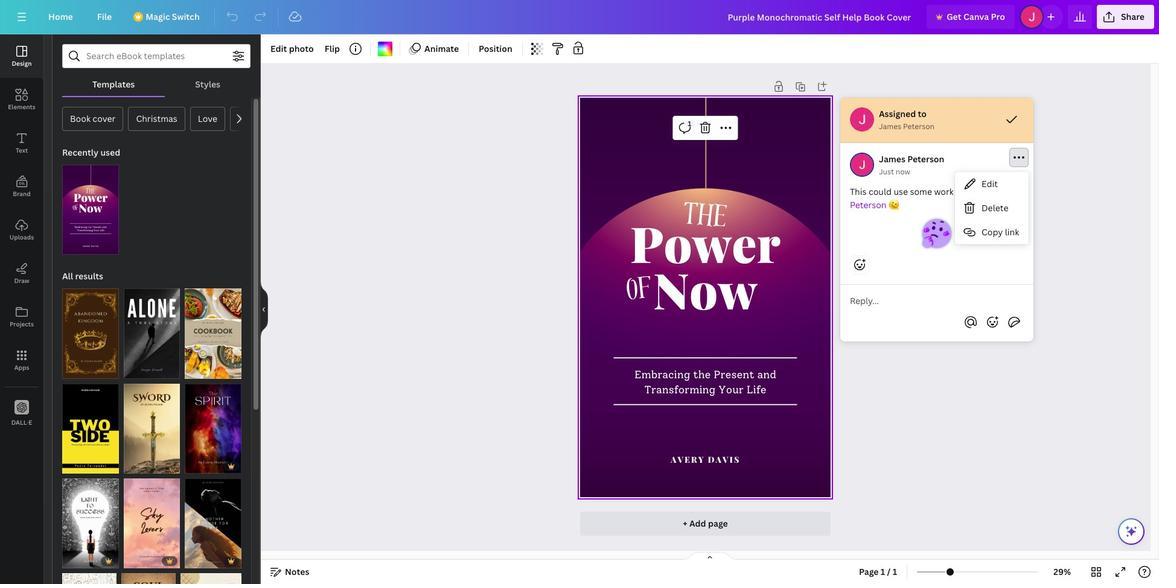 Task type: vqa. For each thing, say whether or not it's contained in the screenshot.
2nd pink rectangle image from the right
no



Task type: describe. For each thing, give the bounding box(es) containing it.
animate
[[425, 43, 459, 54]]

styles
[[195, 79, 221, 90]]

templates
[[92, 79, 135, 90]]

copy
[[982, 226, 1003, 238]]

link
[[1005, 226, 1020, 238]]

flip
[[325, 43, 340, 54]]

book cover
[[70, 113, 116, 124]]

this could use some work
[[850, 186, 956, 198]]

home link
[[39, 5, 83, 29]]

black and white modern minimalist love story book cover group
[[185, 472, 242, 569]]

davis
[[708, 455, 741, 466]]

2
[[204, 367, 208, 376]]

canva assistant image
[[1125, 525, 1139, 539]]

page
[[708, 518, 728, 530]]

of inside the colorful modern cookbook book cover group
[[196, 367, 203, 376]]

page
[[860, 567, 879, 578]]

results
[[75, 271, 103, 282]]

templates button
[[62, 73, 165, 96]]

0 vertical spatial the
[[682, 191, 729, 245]]

all results
[[62, 271, 103, 282]]

1 inside the colorful modern cookbook book cover group
[[191, 367, 195, 376]]

magic
[[146, 11, 170, 22]]

purple monochromatic self help book cover group
[[62, 158, 119, 255]]

0 vertical spatial of
[[625, 266, 655, 318]]

projects
[[10, 320, 34, 329]]

@
[[956, 186, 964, 198]]

assigned to james peterson
[[879, 108, 935, 132]]

photo
[[289, 43, 314, 54]]

golden hour sunset sky book cover group
[[124, 472, 180, 569]]

flip button
[[320, 39, 345, 59]]

black and white  modern alone story book cover image
[[124, 289, 180, 379]]

copy link
[[982, 226, 1020, 238]]

embracing the present and transforming your life
[[635, 369, 777, 396]]

design
[[12, 59, 32, 68]]

get canva pro
[[947, 11, 1006, 22]]

now
[[896, 167, 911, 177]]

apps
[[14, 364, 29, 372]]

dall·e
[[11, 418, 32, 427]]

use
[[894, 186, 908, 198]]

position
[[479, 43, 513, 54]]

black and white modern minimalist love story book cover image
[[185, 479, 242, 569]]

book
[[70, 113, 91, 124]]

recently used
[[62, 147, 120, 158]]

main menu bar
[[0, 0, 1160, 34]]

some
[[910, 186, 933, 198]]

🫠
[[887, 199, 900, 211]]

pro
[[991, 11, 1006, 22]]

golden hour sunset sky book cover image
[[124, 479, 180, 569]]

love
[[198, 113, 217, 124]]

colorful modern cookbook book cover group
[[185, 282, 242, 379]]

brown and orange elegant simple young adult fantasy book cover group
[[62, 282, 119, 379]]

file button
[[87, 5, 122, 29]]

edit photo
[[271, 43, 314, 54]]

hide image
[[260, 281, 268, 339]]

yellow fantasy novel book cover image
[[124, 384, 180, 474]]

colorful dark modern photo the spirit novel book cover group
[[185, 377, 242, 474]]

+
[[683, 518, 688, 530]]

black white maximalism inspirational book cover image
[[62, 479, 119, 569]]

1 button
[[676, 118, 695, 138]]

draw
[[14, 277, 29, 285]]

design button
[[0, 34, 43, 78]]

your
[[719, 384, 744, 396]]

recently
[[62, 147, 98, 158]]

Search eBook templates search field
[[86, 45, 227, 68]]

power now
[[631, 210, 781, 322]]

now
[[654, 256, 758, 322]]

yellow fantasy novel book cover group
[[124, 377, 180, 474]]

james inside assigned to james peterson
[[879, 121, 902, 132]]

this
[[850, 186, 867, 198]]

text button
[[0, 121, 43, 165]]

get
[[947, 11, 962, 22]]

james for james peterson just now
[[879, 153, 906, 165]]

show pages image
[[681, 552, 739, 562]]

animate button
[[405, 39, 464, 59]]

+ add page
[[683, 518, 728, 530]]

christmas
[[136, 113, 177, 124]]

critiquing work image
[[923, 219, 952, 248]]

purple monochromatic self help book cover image
[[62, 165, 119, 255]]

copy link button
[[956, 220, 1029, 245]]

christmas button
[[128, 107, 185, 131]]

used
[[101, 147, 120, 158]]

apps button
[[0, 339, 43, 382]]

brown aesthetic minimalist note book cover page a4 document image
[[180, 574, 242, 585]]

elements button
[[0, 78, 43, 121]]

transforming
[[645, 384, 716, 396]]

position button
[[474, 39, 518, 59]]

uploads button
[[0, 208, 43, 252]]

magic switch button
[[126, 5, 209, 29]]

black and yellow modern two side book cover image
[[62, 384, 119, 474]]

no color image
[[378, 42, 393, 56]]

side panel tab list
[[0, 34, 43, 435]]

magic switch
[[146, 11, 200, 22]]



Task type: locate. For each thing, give the bounding box(es) containing it.
peterson
[[904, 121, 935, 132], [908, 153, 945, 165], [850, 199, 887, 211]]

black
[[238, 113, 260, 124]]

edit up delete button
[[982, 178, 998, 190]]

colorful dark modern photo the spirit novel book cover image
[[185, 384, 242, 474]]

share
[[1122, 11, 1145, 22]]

could
[[869, 186, 892, 198]]

notes button
[[266, 563, 314, 582]]

1 vertical spatial edit
[[982, 178, 998, 190]]

black and white  modern alone story book cover group
[[124, 282, 180, 379]]

james down assigned
[[879, 121, 902, 132]]

the
[[682, 191, 729, 245], [694, 369, 711, 381]]

styles button
[[165, 73, 251, 96]]

uploads
[[10, 233, 34, 242]]

menu containing edit
[[956, 172, 1029, 245]]

add
[[690, 518, 706, 530]]

peterson for james peterson just now
[[908, 153, 945, 165]]

edit for edit photo
[[271, 43, 287, 54]]

power
[[631, 210, 781, 276]]

get canva pro button
[[927, 5, 1015, 29]]

draw button
[[0, 252, 43, 295]]

james up delete
[[964, 186, 991, 198]]

and
[[758, 369, 777, 381]]

black white maximalism inspirational book cover group
[[62, 472, 119, 569]]

peterson for james peterson
[[850, 199, 887, 211]]

peterson down to
[[904, 121, 935, 132]]

edit inside dropdown button
[[271, 43, 287, 54]]

work
[[935, 186, 954, 198]]

present
[[714, 369, 755, 381]]

1 vertical spatial james
[[879, 153, 906, 165]]

james inside james peterson just now
[[879, 153, 906, 165]]

black and yellow modern two side book cover group
[[62, 377, 119, 474]]

brown rusty mystery novel book cover image
[[121, 574, 176, 585]]

brown and orange elegant simple young adult fantasy book cover image
[[62, 289, 119, 379]]

the inside embracing the present and transforming your life
[[694, 369, 711, 381]]

notes
[[285, 567, 310, 578]]

james for james peterson
[[964, 186, 991, 198]]

2 vertical spatial peterson
[[850, 199, 887, 211]]

0 horizontal spatial of
[[196, 367, 203, 376]]

Design title text field
[[718, 5, 922, 29]]

brand
[[13, 190, 31, 198]]

text
[[16, 146, 28, 155]]

edit
[[271, 43, 287, 54], [982, 178, 998, 190]]

brown aesthetic minimalist note book cover page a4 document group
[[180, 567, 242, 585]]

edit inside button
[[982, 178, 998, 190]]

james peterson just now
[[879, 153, 945, 177]]

0 horizontal spatial edit
[[271, 43, 287, 54]]

brand button
[[0, 165, 43, 208]]

29% button
[[1043, 563, 1082, 582]]

edit for edit
[[982, 178, 998, 190]]

0 vertical spatial edit
[[271, 43, 287, 54]]

1
[[688, 119, 692, 128], [191, 367, 195, 376], [881, 567, 886, 578], [893, 567, 898, 578]]

page 1 / 1
[[860, 567, 898, 578]]

peterson down this
[[850, 199, 887, 211]]

home
[[48, 11, 73, 22]]

projects button
[[0, 295, 43, 339]]

of
[[625, 266, 655, 318], [196, 367, 203, 376]]

peterson inside james peterson just now
[[908, 153, 945, 165]]

james up just
[[879, 153, 906, 165]]

2 vertical spatial james
[[964, 186, 991, 198]]

share button
[[1097, 5, 1155, 29]]

1 vertical spatial peterson
[[908, 153, 945, 165]]

james inside james peterson
[[964, 186, 991, 198]]

1 horizontal spatial of
[[625, 266, 655, 318]]

switch
[[172, 11, 200, 22]]

1 vertical spatial of
[[196, 367, 203, 376]]

peterson up 'now'
[[908, 153, 945, 165]]

love button
[[190, 107, 225, 131]]

brown rusty mystery novel book cover group
[[121, 567, 176, 585]]

29%
[[1054, 567, 1071, 578]]

edit left photo
[[271, 43, 287, 54]]

/
[[888, 567, 891, 578]]

1 vertical spatial the
[[694, 369, 711, 381]]

avery
[[671, 455, 705, 466]]

file
[[97, 11, 112, 22]]

delete button
[[956, 196, 1029, 220]]

0 vertical spatial peterson
[[904, 121, 935, 132]]

cover
[[93, 113, 116, 124]]

embracing
[[635, 369, 691, 381]]

peterson inside james peterson
[[850, 199, 887, 211]]

beige simple sketch illustration recipe book cover group
[[62, 567, 116, 585]]

canva
[[964, 11, 989, 22]]

+ add page button
[[580, 512, 831, 536]]

just
[[879, 167, 894, 177]]

peterson inside assigned to james peterson
[[904, 121, 935, 132]]

life
[[747, 384, 767, 396]]

james
[[879, 121, 902, 132], [879, 153, 906, 165], [964, 186, 991, 198]]

edit button
[[956, 172, 1029, 196]]

elements
[[8, 103, 35, 111]]

all
[[62, 271, 73, 282]]

to
[[918, 108, 927, 120]]

book cover button
[[62, 107, 123, 131]]

dall·e button
[[0, 392, 43, 435]]

1 inside button
[[688, 119, 692, 128]]

0 vertical spatial james
[[879, 121, 902, 132]]

edit photo button
[[266, 39, 319, 59]]

assigned
[[879, 108, 916, 120]]

avery davis
[[671, 455, 741, 466]]

Reply draft. Add a reply or @mention. text field
[[850, 295, 1024, 308]]

1 horizontal spatial edit
[[982, 178, 998, 190]]

menu
[[956, 172, 1029, 245]]

black button
[[230, 107, 268, 131]]



